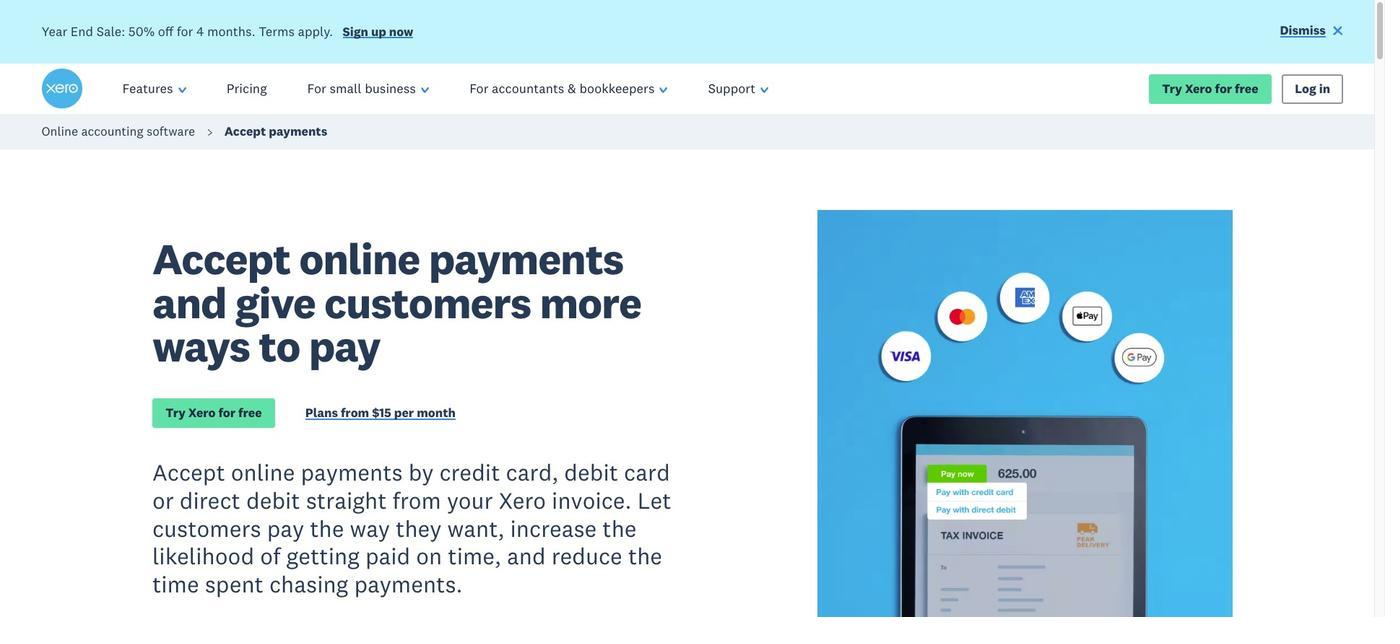Task type: vqa. For each thing, say whether or not it's contained in the screenshot.
'PAYROLL' in the SEE YOUR GUSTO PAYROLL TRANSACTIONS IN XERO dropdown button
no



Task type: locate. For each thing, give the bounding box(es) containing it.
accounting
[[81, 124, 143, 140]]

now
[[389, 24, 413, 40]]

0 vertical spatial try xero for free
[[1163, 81, 1259, 96]]

pay right to
[[309, 319, 380, 373]]

increase
[[510, 514, 597, 543]]

free
[[1235, 81, 1259, 96], [238, 405, 262, 421]]

0 horizontal spatial and
[[152, 276, 226, 330]]

for
[[307, 80, 326, 97], [470, 80, 489, 97]]

try xero for free link for log in
[[1149, 74, 1272, 104]]

payments.
[[354, 570, 463, 599]]

1 horizontal spatial and
[[507, 542, 546, 571]]

2 vertical spatial payments
[[301, 458, 403, 487]]

breadcrumbs element
[[0, 114, 1386, 150]]

1 horizontal spatial try
[[1163, 81, 1183, 96]]

for for for accountants & bookkeepers
[[470, 80, 489, 97]]

for left small
[[307, 80, 326, 97]]

0 horizontal spatial xero
[[188, 405, 216, 421]]

for inside dropdown button
[[307, 80, 326, 97]]

year
[[42, 23, 67, 40]]

1 vertical spatial pay
[[267, 514, 304, 543]]

free left the log
[[1235, 81, 1259, 96]]

online for direct
[[231, 458, 295, 487]]

let
[[638, 486, 671, 515]]

for accountants & bookkeepers
[[470, 80, 655, 97]]

0 vertical spatial customers
[[324, 276, 531, 330]]

&
[[568, 80, 576, 97]]

log in link
[[1282, 74, 1344, 104]]

the down the let
[[628, 542, 663, 571]]

pay inside accept online payments by credit card, debit card or direct debit straight from your xero invoice. let customers pay the way they want, increase the likelihood of getting paid on time, and reduce the time spent chasing payments.
[[267, 514, 304, 543]]

1 horizontal spatial for
[[218, 405, 236, 421]]

plans from $15 per month link
[[305, 405, 456, 424]]

1 vertical spatial online
[[231, 458, 295, 487]]

2 vertical spatial accept
[[152, 458, 225, 487]]

free for plans
[[238, 405, 262, 421]]

1 horizontal spatial from
[[393, 486, 441, 515]]

for left accountants
[[470, 80, 489, 97]]

0 horizontal spatial pay
[[267, 514, 304, 543]]

0 vertical spatial and
[[152, 276, 226, 330]]

0 vertical spatial xero
[[1185, 81, 1213, 96]]

1 vertical spatial payments
[[429, 232, 624, 286]]

0 horizontal spatial try xero for free
[[166, 405, 262, 421]]

payments inside accept online payments by credit card, debit card or direct debit straight from your xero invoice. let customers pay the way they want, increase the likelihood of getting paid on time, and reduce the time spent chasing payments.
[[301, 458, 403, 487]]

on
[[416, 542, 442, 571]]

from
[[341, 405, 369, 421], [393, 486, 441, 515]]

year end sale: 50% off for 4 months. terms apply.
[[42, 23, 333, 40]]

2 horizontal spatial for
[[1215, 81, 1233, 96]]

0 horizontal spatial customers
[[152, 514, 261, 543]]

sale:
[[97, 23, 125, 40]]

debit
[[564, 458, 618, 487], [246, 486, 300, 515]]

pay up the chasing
[[267, 514, 304, 543]]

0 horizontal spatial try
[[166, 405, 186, 421]]

payments inside "breadcrumbs" element
[[269, 124, 327, 140]]

0 horizontal spatial free
[[238, 405, 262, 421]]

1 vertical spatial and
[[507, 542, 546, 571]]

accept
[[224, 124, 266, 140], [152, 232, 290, 286], [152, 458, 225, 487]]

0 vertical spatial try
[[1163, 81, 1183, 96]]

the
[[310, 514, 344, 543], [603, 514, 637, 543], [628, 542, 663, 571]]

small
[[330, 80, 362, 97]]

debit up the of
[[246, 486, 300, 515]]

0 vertical spatial pay
[[309, 319, 380, 373]]

1 horizontal spatial pay
[[309, 319, 380, 373]]

1 horizontal spatial for
[[470, 80, 489, 97]]

online inside accept online payments by credit card, debit card or direct debit straight from your xero invoice. let customers pay the way they want, increase the likelihood of getting paid on time, and reduce the time spent chasing payments.
[[231, 458, 295, 487]]

0 horizontal spatial try xero for free link
[[152, 399, 275, 429]]

of
[[260, 542, 281, 571]]

accept for accept online payments by credit card, debit card or direct debit straight from your xero invoice. let customers pay the way they want, increase the likelihood of getting paid on time, and reduce the time spent chasing payments.
[[152, 458, 225, 487]]

0 vertical spatial payments
[[269, 124, 327, 140]]

xero
[[1185, 81, 1213, 96], [188, 405, 216, 421], [499, 486, 546, 515]]

try
[[1163, 81, 1183, 96], [166, 405, 186, 421]]

from left your
[[393, 486, 441, 515]]

1 vertical spatial for
[[1215, 81, 1233, 96]]

software
[[147, 124, 195, 140]]

1 vertical spatial from
[[393, 486, 441, 515]]

0 vertical spatial for
[[177, 23, 193, 40]]

for inside dropdown button
[[470, 80, 489, 97]]

1 horizontal spatial customers
[[324, 276, 531, 330]]

1 vertical spatial try xero for free
[[166, 405, 262, 421]]

pay inside accept online payments and give customers more ways to pay
[[309, 319, 380, 373]]

likelihood
[[152, 542, 254, 571]]

try xero for free for plans from $15 per month
[[166, 405, 262, 421]]

plans from $15 per month
[[305, 405, 456, 421]]

free left plans
[[238, 405, 262, 421]]

invoice.
[[552, 486, 632, 515]]

online
[[299, 232, 420, 286], [231, 458, 295, 487]]

0 horizontal spatial online
[[231, 458, 295, 487]]

features
[[122, 80, 173, 97]]

customers
[[324, 276, 531, 330], [152, 514, 261, 543]]

dismiss
[[1280, 22, 1326, 38]]

1 horizontal spatial xero
[[499, 486, 546, 515]]

1 horizontal spatial try xero for free link
[[1149, 74, 1272, 104]]

sign up now
[[343, 24, 413, 40]]

payments for give
[[429, 232, 624, 286]]

0 vertical spatial from
[[341, 405, 369, 421]]

1 horizontal spatial try xero for free
[[1163, 81, 1259, 96]]

accept online payments by credit card, debit card or direct debit straight from your xero invoice. let customers pay the way they want, increase the likelihood of getting paid on time, and reduce the time spent chasing payments.
[[152, 458, 671, 599]]

online inside accept online payments and give customers more ways to pay
[[299, 232, 420, 286]]

1 vertical spatial customers
[[152, 514, 261, 543]]

0 vertical spatial free
[[1235, 81, 1259, 96]]

pay
[[309, 319, 380, 373], [267, 514, 304, 543]]

xero for plans from $15 per month
[[188, 405, 216, 421]]

accept inside accept online payments and give customers more ways to pay
[[152, 232, 290, 286]]

1 for from the left
[[307, 80, 326, 97]]

1 horizontal spatial free
[[1235, 81, 1259, 96]]

for accountants & bookkeepers button
[[449, 64, 688, 114]]

payments
[[269, 124, 327, 140], [429, 232, 624, 286], [301, 458, 403, 487]]

0 vertical spatial accept
[[224, 124, 266, 140]]

apply.
[[298, 23, 333, 40]]

online accounting software link
[[42, 124, 195, 140]]

0 vertical spatial online
[[299, 232, 420, 286]]

the left "way"
[[310, 514, 344, 543]]

terms
[[259, 23, 295, 40]]

and
[[152, 276, 226, 330], [507, 542, 546, 571]]

payments inside accept online payments and give customers more ways to pay
[[429, 232, 624, 286]]

2 vertical spatial for
[[218, 405, 236, 421]]

bookkeepers
[[580, 80, 655, 97]]

off
[[158, 23, 173, 40]]

want,
[[448, 514, 505, 543]]

accept inside "breadcrumbs" element
[[224, 124, 266, 140]]

time
[[152, 570, 199, 599]]

reduce
[[552, 542, 623, 571]]

1 vertical spatial try xero for free link
[[152, 399, 275, 429]]

for
[[177, 23, 193, 40], [1215, 81, 1233, 96], [218, 405, 236, 421]]

1 vertical spatial free
[[238, 405, 262, 421]]

1 horizontal spatial online
[[299, 232, 420, 286]]

0 horizontal spatial for
[[307, 80, 326, 97]]

1 vertical spatial xero
[[188, 405, 216, 421]]

try xero for free
[[1163, 81, 1259, 96], [166, 405, 262, 421]]

try xero for free link
[[1149, 74, 1272, 104], [152, 399, 275, 429]]

try for plans from $15 per month
[[166, 405, 186, 421]]

accept payments link
[[224, 124, 327, 140]]

accept inside accept online payments by credit card, debit card or direct debit straight from your xero invoice. let customers pay the way they want, increase the likelihood of getting paid on time, and reduce the time spent chasing payments.
[[152, 458, 225, 487]]

features button
[[102, 64, 206, 114]]

1 vertical spatial try
[[166, 405, 186, 421]]

2 for from the left
[[470, 80, 489, 97]]

straight
[[306, 486, 387, 515]]

business
[[365, 80, 416, 97]]

your
[[447, 486, 493, 515]]

1 vertical spatial accept
[[152, 232, 290, 286]]

try for log in
[[1163, 81, 1183, 96]]

0 vertical spatial try xero for free link
[[1149, 74, 1272, 104]]

from left the $15 on the bottom of the page
[[341, 405, 369, 421]]

debit left card
[[564, 458, 618, 487]]

months.
[[207, 23, 255, 40]]

accept for accept online payments and give customers more ways to pay
[[152, 232, 290, 286]]

2 horizontal spatial xero
[[1185, 81, 1213, 96]]

2 vertical spatial xero
[[499, 486, 546, 515]]

pricing link
[[206, 64, 287, 114]]



Task type: describe. For each thing, give the bounding box(es) containing it.
xero homepage image
[[42, 69, 82, 109]]

up
[[371, 24, 386, 40]]

xero for log in
[[1185, 81, 1213, 96]]

accept for accept payments
[[224, 124, 266, 140]]

payments for credit
[[301, 458, 403, 487]]

paid
[[365, 542, 411, 571]]

for for for small business
[[307, 80, 326, 97]]

more
[[540, 276, 641, 330]]

dismiss button
[[1280, 22, 1344, 42]]

online accounting software
[[42, 124, 195, 140]]

support button
[[688, 64, 789, 114]]

4
[[196, 23, 204, 40]]

the left the let
[[603, 514, 637, 543]]

ways
[[152, 319, 250, 373]]

support
[[708, 80, 756, 97]]

for for plans from $15 per month
[[218, 405, 236, 421]]

card
[[624, 458, 670, 487]]

0 horizontal spatial debit
[[246, 486, 300, 515]]

way
[[350, 514, 390, 543]]

50%
[[128, 23, 155, 40]]

customers inside accept online payments by credit card, debit card or direct debit straight from your xero invoice. let customers pay the way they want, increase the likelihood of getting paid on time, and reduce the time spent chasing payments.
[[152, 514, 261, 543]]

accept payments
[[224, 124, 327, 140]]

give
[[235, 276, 315, 330]]

card,
[[506, 458, 559, 487]]

$15
[[372, 405, 391, 421]]

direct
[[180, 486, 241, 515]]

month
[[417, 405, 456, 421]]

accountants
[[492, 80, 565, 97]]

log
[[1295, 81, 1317, 96]]

credit
[[440, 458, 500, 487]]

and inside accept online payments and give customers more ways to pay
[[152, 276, 226, 330]]

free for log
[[1235, 81, 1259, 96]]

time,
[[448, 542, 501, 571]]

by
[[409, 458, 434, 487]]

for small business button
[[287, 64, 449, 114]]

from inside accept online payments by credit card, debit card or direct debit straight from your xero invoice. let customers pay the way they want, increase the likelihood of getting paid on time, and reduce the time spent chasing payments.
[[393, 486, 441, 515]]

or
[[152, 486, 174, 515]]

plans
[[305, 405, 338, 421]]

1 horizontal spatial debit
[[564, 458, 618, 487]]

xero inside accept online payments by credit card, debit card or direct debit straight from your xero invoice. let customers pay the way they want, increase the likelihood of getting paid on time, and reduce the time spent chasing payments.
[[499, 486, 546, 515]]

they
[[396, 514, 442, 543]]

0 horizontal spatial for
[[177, 23, 193, 40]]

online for pay
[[299, 232, 420, 286]]

customers inside accept online payments and give customers more ways to pay
[[324, 276, 531, 330]]

accept payments image
[[817, 210, 1233, 618]]

for for log in
[[1215, 81, 1233, 96]]

0 horizontal spatial from
[[341, 405, 369, 421]]

in
[[1320, 81, 1331, 96]]

try xero for free for log in
[[1163, 81, 1259, 96]]

log in
[[1295, 81, 1331, 96]]

getting
[[286, 542, 360, 571]]

for small business
[[307, 80, 416, 97]]

spent
[[205, 570, 264, 599]]

try xero for free link for plans from $15 per month
[[152, 399, 275, 429]]

pricing
[[227, 80, 267, 97]]

per
[[394, 405, 414, 421]]

accept online payments and give customers more ways to pay
[[152, 232, 641, 373]]

sign
[[343, 24, 368, 40]]

end
[[71, 23, 93, 40]]

online
[[42, 124, 78, 140]]

chasing
[[269, 570, 348, 599]]

and inside accept online payments by credit card, debit card or direct debit straight from your xero invoice. let customers pay the way they want, increase the likelihood of getting paid on time, and reduce the time spent chasing payments.
[[507, 542, 546, 571]]

sign up now link
[[343, 24, 413, 43]]

to
[[259, 319, 300, 373]]



